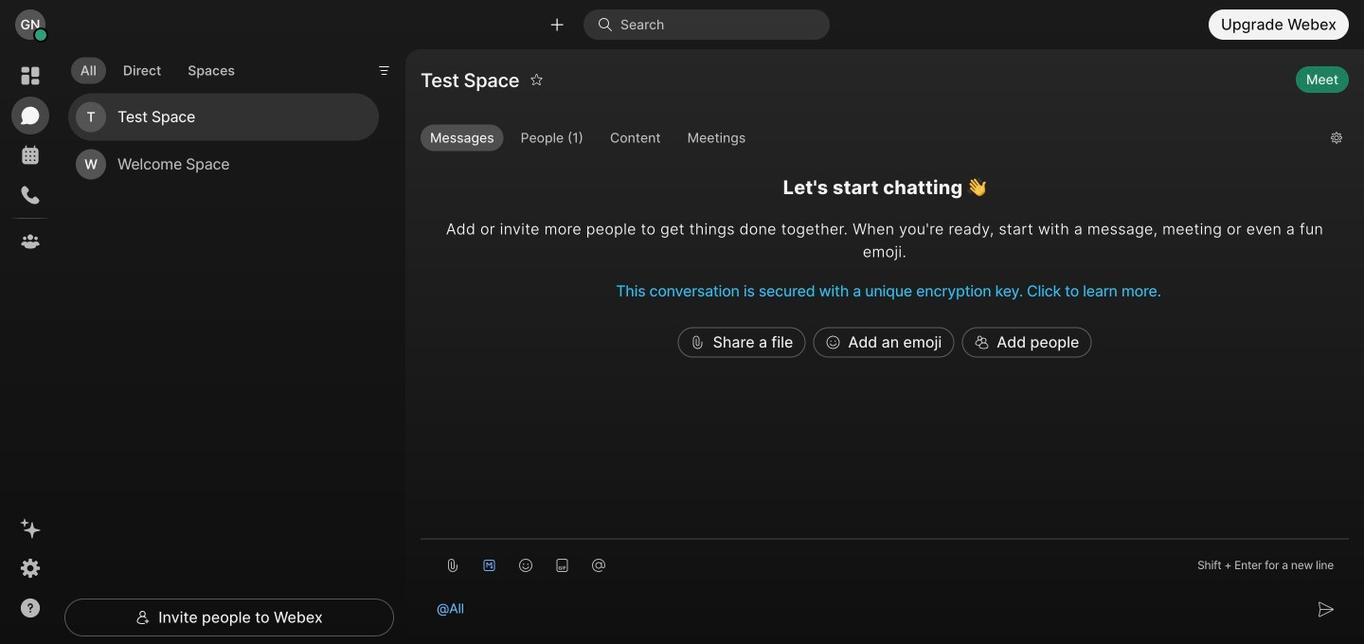 Task type: describe. For each thing, give the bounding box(es) containing it.
welcome space list item
[[68, 141, 379, 188]]

webex tab list
[[11, 57, 49, 261]]



Task type: locate. For each thing, give the bounding box(es) containing it.
tab list
[[66, 46, 249, 89]]

message composer toolbar element
[[421, 540, 1349, 584]]

group
[[421, 125, 1316, 155]]

send message image
[[1319, 602, 1334, 617]]

navigation
[[0, 49, 61, 644]]

test space, you have a draft message list item
[[68, 93, 379, 141]]



Task type: vqa. For each thing, say whether or not it's contained in the screenshot.
REMOVE FROM FAVORITES "image"
no



